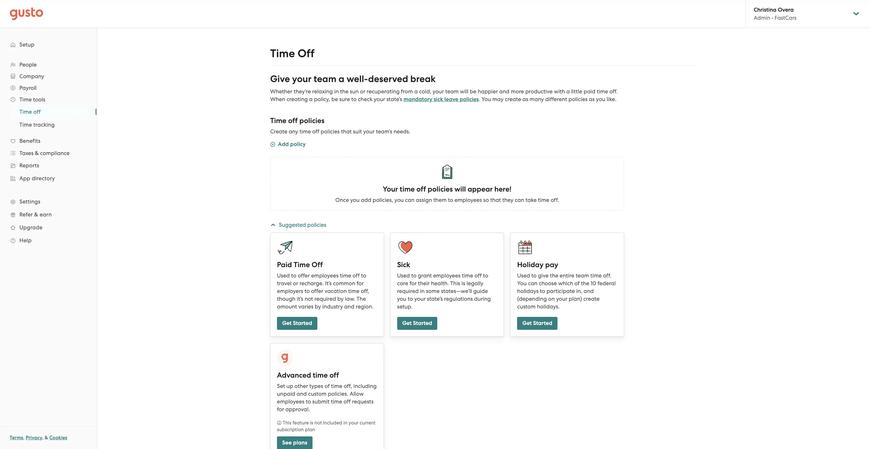 Task type: describe. For each thing, give the bounding box(es) containing it.
happier
[[478, 88, 498, 95]]

payroll
[[19, 85, 37, 91]]

time for time off
[[270, 47, 295, 60]]

amount
[[277, 304, 297, 310]]

get started for holiday pay
[[523, 320, 553, 327]]

advanced
[[277, 371, 311, 380]]

sun
[[350, 88, 359, 95]]

off up "policies."
[[330, 371, 339, 380]]

1 as from the left
[[523, 96, 528, 102]]

time tracking link
[[12, 119, 90, 131]]

employees down appear
[[455, 197, 482, 203]]

deserved
[[368, 73, 408, 85]]

off inside used to grant employees time off to care for their health. this is legally required in some states—we'll guide you to your state's regulations during setup.
[[475, 273, 482, 279]]

earn
[[40, 211, 52, 218]]

to left grant
[[411, 273, 417, 279]]

your time off policies will appear here!
[[383, 185, 512, 194]]

policies down policy,
[[299, 116, 325, 125]]

state's inside whether they're relaxing in the sun or recuperating from a cold, your team will be happier and more productive with a little paid time off. when creating a policy, be sure to check your state's
[[387, 96, 402, 102]]

cold,
[[419, 88, 431, 95]]

off inside set up other types of time off, including unpaid and custom policies. allow employees to submit time off requests for approval.
[[344, 399, 351, 405]]

plan)
[[569, 296, 582, 302]]

needs.
[[394, 128, 410, 135]]

compliance
[[40, 150, 70, 156]]

used for paid time off
[[277, 273, 290, 279]]

christina
[[754, 6, 777, 13]]

get for paid time off
[[282, 320, 292, 327]]

upgrade
[[19, 224, 43, 231]]

policies.
[[328, 391, 348, 397]]

0 horizontal spatial be
[[332, 96, 338, 102]]

a left well-
[[339, 73, 344, 85]]

current
[[360, 420, 376, 426]]

productive
[[525, 88, 553, 95]]

assign
[[416, 197, 432, 203]]

off. inside whether they're relaxing in the sun or recuperating from a cold, your team will be happier and more productive with a little paid time off. when creating a policy, be sure to check your state's
[[610, 88, 618, 95]]

entire
[[560, 273, 574, 279]]

set up other types of time off, including unpaid and custom policies. allow employees to submit time off requests for approval.
[[277, 383, 377, 413]]

in inside whether they're relaxing in the sun or recuperating from a cold, your team will be happier and more productive with a little paid time off. when creating a policy, be sure to check your state's
[[334, 88, 339, 95]]

not inside used to offer employees time off to travel or recharge. it's common for employers to offer vacation time off, though it's not required by law. the amount varies by industry and region.
[[305, 296, 313, 302]]

policies inside mandatory sick leave policies . you may create as many different policies as you like.
[[569, 96, 588, 102]]

many
[[530, 96, 544, 102]]

terms , privacy , & cookies
[[10, 435, 67, 441]]

their
[[418, 280, 430, 287]]

app directory link
[[6, 173, 90, 184]]

your inside time off policies create any time off policies that suit your team's needs.
[[363, 128, 375, 135]]

is inside this feature is not included in your current subscription plan
[[310, 420, 313, 426]]

or inside used to offer employees time off to travel or recharge. it's common for employers to offer vacation time off, though it's not required by law. the amount varies by industry and region.
[[293, 280, 298, 287]]

time tools button
[[6, 94, 90, 105]]

to up setup.
[[408, 296, 413, 302]]

leave
[[444, 96, 458, 103]]

and inside the "used to give the entire team time off. you can choose which of the 10 federal holidays to participate in, and (depending on your plan) create custom holidays."
[[584, 288, 594, 295]]

submit
[[312, 399, 330, 405]]

mandatory
[[404, 96, 433, 103]]

to up legally
[[483, 273, 488, 279]]

add policy button
[[270, 141, 306, 149]]

to inside whether they're relaxing in the sun or recuperating from a cold, your team will be happier and more productive with a little paid time off. when creating a policy, be sure to check your state's
[[351, 96, 357, 102]]

upgrade link
[[6, 222, 90, 233]]

can inside the "used to give the entire team time off. you can choose which of the 10 federal holidays to participate in, and (depending on your plan) create custom holidays."
[[528, 280, 538, 287]]

0 horizontal spatial by
[[315, 304, 321, 310]]

your up they're
[[292, 73, 312, 85]]

time tracking
[[19, 122, 55, 128]]

you inside used to grant employees time off to care for their health. this is legally required in some states—we'll guide you to your state's regulations during setup.
[[397, 296, 407, 302]]

to up the
[[361, 273, 366, 279]]

holidays
[[517, 288, 539, 295]]

advanced time off
[[277, 371, 339, 380]]

1 horizontal spatial can
[[515, 197, 524, 203]]

to inside set up other types of time off, including unpaid and custom policies. allow employees to submit time off requests for approval.
[[306, 399, 311, 405]]

check
[[358, 96, 373, 102]]

christina overa admin • fastcars
[[754, 6, 797, 21]]

1 horizontal spatial offer
[[311, 288, 323, 295]]

here!
[[495, 185, 512, 194]]

privacy
[[26, 435, 42, 441]]

& for earn
[[34, 211, 38, 218]]

benefits link
[[6, 135, 90, 147]]

feature
[[293, 420, 309, 426]]

refer & earn link
[[6, 209, 90, 220]]

taxes
[[19, 150, 34, 156]]

0 vertical spatial off
[[298, 47, 315, 60]]

policies,
[[373, 197, 393, 203]]

during
[[474, 296, 491, 302]]

break
[[410, 73, 436, 85]]

employees inside used to offer employees time off to travel or recharge. it's common for employers to offer vacation time off, though it's not required by law. the amount varies by industry and region.
[[311, 273, 339, 279]]

time inside whether they're relaxing in the sun or recuperating from a cold, your team will be happier and more productive with a little paid time off. when creating a policy, be sure to check your state's
[[597, 88, 608, 95]]

on
[[548, 296, 555, 302]]

relaxing
[[312, 88, 333, 95]]

policies left the suit
[[321, 128, 340, 135]]

help link
[[6, 235, 90, 246]]

used to offer employees time off to travel or recharge. it's common for employers to offer vacation time off, though it's not required by law. the amount varies by industry and region.
[[277, 273, 374, 310]]

used for sick
[[397, 273, 410, 279]]

setup link
[[6, 39, 90, 50]]

taxes & compliance
[[19, 150, 70, 156]]

time off policies create any time off policies that suit your team's needs.
[[270, 116, 410, 135]]

paid
[[584, 88, 596, 95]]

time up "policies."
[[331, 383, 342, 390]]

industry
[[322, 304, 343, 310]]

started for paid time off
[[293, 320, 312, 327]]

take
[[526, 197, 537, 203]]

get for sick
[[402, 320, 412, 327]]

terms
[[10, 435, 23, 441]]

1 vertical spatial the
[[550, 273, 558, 279]]

not inside this feature is not included in your current subscription plan
[[314, 420, 322, 426]]

give
[[270, 73, 290, 85]]

2 vertical spatial &
[[45, 435, 48, 441]]

time up types
[[313, 371, 328, 380]]

creating
[[287, 96, 308, 102]]

2 as from the left
[[589, 96, 595, 102]]

off right "any"
[[312, 128, 319, 135]]

reports
[[19, 162, 39, 169]]

recharge.
[[300, 280, 324, 287]]

guide
[[473, 288, 488, 295]]

policies inside tab
[[307, 222, 326, 228]]

team inside whether they're relaxing in the sun or recuperating from a cold, your team will be happier and more productive with a little paid time off. when creating a policy, be sure to check your state's
[[445, 88, 459, 95]]

home image
[[10, 7, 43, 20]]

time inside used to grant employees time off to care for their health. this is legally required in some states—we'll guide you to your state's regulations during setup.
[[462, 273, 473, 279]]

and inside used to offer employees time off to travel or recharge. it's common for employers to offer vacation time off, though it's not required by law. the amount varies by industry and region.
[[344, 304, 355, 310]]

required inside used to grant employees time off to care for their health. this is legally required in some states—we'll guide you to your state's regulations during setup.
[[397, 288, 419, 295]]

including
[[353, 383, 377, 390]]

1 horizontal spatial be
[[470, 88, 477, 95]]

health.
[[431, 280, 449, 287]]

create inside mandatory sick leave policies . you may create as many different policies as you like.
[[505, 96, 521, 102]]

0 vertical spatial team
[[314, 73, 336, 85]]

time right paid
[[294, 261, 310, 269]]

gusto navigation element
[[0, 28, 97, 257]]

which
[[558, 280, 573, 287]]

choose
[[539, 280, 557, 287]]

see
[[282, 440, 292, 446]]

off up "any"
[[288, 116, 298, 125]]

to down the choose
[[540, 288, 545, 295]]

to left give
[[532, 273, 537, 279]]

other
[[295, 383, 308, 390]]

settings
[[19, 199, 40, 205]]

in inside used to grant employees time off to care for their health. this is legally required in some states—we'll guide you to your state's regulations during setup.
[[420, 288, 425, 295]]

whether
[[270, 88, 292, 95]]

time for time off policies create any time off policies that suit your team's needs.
[[270, 116, 287, 125]]

1 vertical spatial will
[[455, 185, 466, 194]]

create inside the "used to give the entire team time off. you can choose which of the 10 federal holidays to participate in, and (depending on your plan) create custom holidays."
[[584, 296, 600, 302]]

off up assign
[[417, 185, 426, 194]]

a left policy,
[[309, 96, 313, 102]]

it's
[[325, 280, 332, 287]]

team's
[[376, 128, 392, 135]]

this feature is not included in your current subscription plan
[[277, 420, 376, 433]]

cookies
[[49, 435, 67, 441]]

plan
[[305, 427, 315, 433]]

you left add
[[350, 197, 360, 203]]

any
[[289, 128, 298, 135]]

your down recuperating
[[374, 96, 385, 102]]

holiday pay
[[517, 261, 558, 269]]



Task type: locate. For each thing, give the bounding box(es) containing it.
2 horizontal spatial started
[[533, 320, 553, 327]]

taxes & compliance button
[[6, 147, 90, 159]]

by right varies
[[315, 304, 321, 310]]

1 horizontal spatial off,
[[361, 288, 369, 295]]

used for holiday pay
[[517, 273, 530, 279]]

fastcars
[[775, 15, 797, 21]]

0 vertical spatial &
[[35, 150, 39, 156]]

0 horizontal spatial not
[[305, 296, 313, 302]]

list
[[0, 59, 97, 247], [0, 105, 97, 131]]

holiday
[[517, 261, 544, 269]]

app directory
[[19, 175, 55, 182]]

off. up federal
[[603, 273, 612, 279]]

you left like.
[[596, 96, 605, 102]]

1 vertical spatial required
[[315, 296, 336, 302]]

0 horizontal spatial for
[[277, 406, 284, 413]]

up
[[286, 383, 293, 390]]

1 vertical spatial create
[[584, 296, 600, 302]]

1 horizontal spatial get started
[[402, 320, 432, 327]]

your up the sick
[[433, 88, 444, 95]]

1 horizontal spatial for
[[357, 280, 364, 287]]

you inside mandatory sick leave policies . you may create as many different policies as you like.
[[482, 96, 491, 102]]

this inside this feature is not included in your current subscription plan
[[283, 420, 291, 426]]

sick
[[434, 96, 443, 103]]

0 horizontal spatial of
[[325, 383, 330, 390]]

more
[[511, 88, 524, 95]]

2 vertical spatial off.
[[603, 273, 612, 279]]

that left the suit
[[341, 128, 352, 135]]

0 vertical spatial create
[[505, 96, 521, 102]]

time right take
[[538, 197, 549, 203]]

0 vertical spatial by
[[337, 296, 344, 302]]

well-
[[347, 73, 368, 85]]

and down other
[[297, 391, 307, 397]]

will left happier
[[460, 88, 469, 95]]

varies
[[298, 304, 314, 310]]

0 horizontal spatial in
[[334, 88, 339, 95]]

custom inside the "used to give the entire team time off. you can choose which of the 10 federal holidays to participate in, and (depending on your plan) create custom holidays."
[[517, 304, 536, 310]]

started for sick
[[413, 320, 432, 327]]

0 vertical spatial that
[[341, 128, 352, 135]]

& right taxes in the left top of the page
[[35, 150, 39, 156]]

time down "policies."
[[331, 399, 342, 405]]

used inside used to offer employees time off to travel or recharge. it's common for employers to offer vacation time off, though it's not required by law. the amount varies by industry and region.
[[277, 273, 290, 279]]

terms link
[[10, 435, 23, 441]]

your down 'their'
[[414, 296, 426, 302]]

0 horizontal spatial is
[[310, 420, 313, 426]]

1 used from the left
[[277, 273, 290, 279]]

federal
[[598, 280, 616, 287]]

1 vertical spatial be
[[332, 96, 338, 102]]

will inside whether they're relaxing in the sun or recuperating from a cold, your team will be happier and more productive with a little paid time off. when creating a policy, be sure to check your state's
[[460, 88, 469, 95]]

& left cookies button
[[45, 435, 48, 441]]

to right them
[[448, 197, 453, 203]]

off inside used to offer employees time off to travel or recharge. it's common for employers to offer vacation time off, though it's not required by law. the amount varies by industry and region.
[[353, 273, 360, 279]]

time for time tracking
[[19, 122, 32, 128]]

2 horizontal spatial used
[[517, 273, 530, 279]]

offer up recharge.
[[298, 273, 310, 279]]

as down more
[[523, 96, 528, 102]]

team up relaxing
[[314, 73, 336, 85]]

give
[[538, 273, 549, 279]]

get started for sick
[[402, 320, 432, 327]]

2 list from the top
[[0, 105, 97, 131]]

this inside used to grant employees time off to care for their health. this is legally required in some states—we'll guide you to your state's regulations during setup.
[[450, 280, 460, 287]]

is up states—we'll
[[462, 280, 465, 287]]

some
[[426, 288, 440, 295]]

state's inside used to grant employees time off to care for their health. this is legally required in some states—we'll guide you to your state's regulations during setup.
[[427, 296, 443, 302]]

add
[[278, 141, 289, 148]]

off. right take
[[551, 197, 559, 203]]

used inside used to grant employees time off to care for their health. this is legally required in some states—we'll guide you to your state's regulations during setup.
[[397, 273, 410, 279]]

0 vertical spatial in
[[334, 88, 339, 95]]

1 vertical spatial that
[[490, 197, 501, 203]]

0 horizontal spatial team
[[314, 73, 336, 85]]

2 horizontal spatial the
[[581, 280, 590, 287]]

0 horizontal spatial ,
[[23, 435, 25, 441]]

you inside mandatory sick leave policies . you may create as many different policies as you like.
[[596, 96, 605, 102]]

arrow right image
[[269, 222, 277, 228]]

3 get started from the left
[[523, 320, 553, 327]]

participate
[[547, 288, 575, 295]]

to down recharge.
[[305, 288, 310, 295]]

this up states—we'll
[[450, 280, 460, 287]]

1 horizontal spatial used
[[397, 273, 410, 279]]

list containing time off
[[0, 105, 97, 131]]

1 horizontal spatial started
[[413, 320, 432, 327]]

will up once you add policies, you can assign them to employees so that they can take time off.
[[455, 185, 466, 194]]

a
[[339, 73, 344, 85], [414, 88, 418, 95], [566, 88, 570, 95], [309, 96, 313, 102]]

0 vertical spatial will
[[460, 88, 469, 95]]

pay
[[545, 261, 558, 269]]

paid
[[277, 261, 292, 269]]

0 vertical spatial or
[[360, 88, 365, 95]]

1 vertical spatial not
[[314, 420, 322, 426]]

time
[[597, 88, 608, 95], [300, 128, 311, 135], [400, 185, 415, 194], [538, 197, 549, 203], [340, 273, 351, 279], [462, 273, 473, 279], [591, 273, 602, 279], [348, 288, 360, 295], [313, 371, 328, 380], [331, 383, 342, 390], [331, 399, 342, 405]]

not up plan
[[314, 420, 322, 426]]

1 vertical spatial custom
[[308, 391, 327, 397]]

0 horizontal spatial or
[[293, 280, 298, 287]]

0 horizontal spatial get started
[[282, 320, 312, 327]]

create down more
[[505, 96, 521, 102]]

0 vertical spatial offer
[[298, 273, 310, 279]]

time up legally
[[462, 273, 473, 279]]

1 horizontal spatial that
[[490, 197, 501, 203]]

allow
[[350, 391, 364, 397]]

off, up the
[[361, 288, 369, 295]]

off
[[298, 47, 315, 60], [312, 261, 323, 269]]

get for holiday pay
[[523, 320, 532, 327]]

a up mandatory
[[414, 88, 418, 95]]

time inside time off policies create any time off policies that suit your team's needs.
[[270, 116, 287, 125]]

or up employers
[[293, 280, 298, 287]]

0 vertical spatial you
[[482, 96, 491, 102]]

time for time off
[[19, 109, 32, 115]]

it's
[[297, 296, 303, 302]]

suggested policies
[[279, 222, 326, 228]]

1 vertical spatial of
[[325, 383, 330, 390]]

once
[[335, 197, 349, 203]]

of right types
[[325, 383, 330, 390]]

can
[[405, 197, 415, 203], [515, 197, 524, 203], [528, 280, 538, 287]]

1 vertical spatial off
[[312, 261, 323, 269]]

you up holidays at the right
[[517, 280, 527, 287]]

and inside set up other types of time off, including unpaid and custom policies. allow employees to submit time off requests for approval.
[[297, 391, 307, 397]]

vacation
[[325, 288, 347, 295]]

1 get from the left
[[282, 320, 292, 327]]

off down "policies."
[[344, 399, 351, 405]]

of inside the "used to give the entire team time off. you can choose which of the 10 federal holidays to participate in, and (depending on your plan) create custom holidays."
[[575, 280, 580, 287]]

in down 'their'
[[420, 288, 425, 295]]

0 vertical spatial required
[[397, 288, 419, 295]]

0 horizontal spatial state's
[[387, 96, 402, 102]]

the up sure
[[340, 88, 349, 95]]

2 get started from the left
[[402, 320, 432, 327]]

though
[[277, 296, 295, 302]]

3 get from the left
[[523, 320, 532, 327]]

1 horizontal spatial as
[[589, 96, 595, 102]]

admin
[[754, 15, 771, 21]]

1 vertical spatial is
[[310, 420, 313, 426]]

1 vertical spatial off,
[[344, 383, 352, 390]]

suggested policies tab
[[269, 217, 624, 233]]

or
[[360, 88, 365, 95], [293, 280, 298, 287]]

custom down types
[[308, 391, 327, 397]]

sick
[[397, 261, 410, 269]]

in inside this feature is not included in your current subscription plan
[[344, 420, 348, 426]]

company button
[[6, 70, 90, 82]]

1 , from the left
[[23, 435, 25, 441]]

time inside time off link
[[19, 109, 32, 115]]

region.
[[356, 304, 374, 310]]

0 horizontal spatial the
[[340, 88, 349, 95]]

appear
[[468, 185, 493, 194]]

get down setup.
[[402, 320, 412, 327]]

2 , from the left
[[42, 435, 43, 441]]

1 vertical spatial you
[[517, 280, 527, 287]]

0 horizontal spatial used
[[277, 273, 290, 279]]

grant
[[418, 273, 432, 279]]

you down your
[[395, 197, 404, 203]]

see plans button
[[277, 437, 313, 449]]

team right entire
[[576, 273, 589, 279]]

settings link
[[6, 196, 90, 208]]

time
[[270, 47, 295, 60], [19, 96, 32, 103], [19, 109, 32, 115], [270, 116, 287, 125], [19, 122, 32, 128], [294, 261, 310, 269]]

0 horizontal spatial you
[[482, 96, 491, 102]]

tools
[[33, 96, 45, 103]]

& for compliance
[[35, 150, 39, 156]]

required inside used to offer employees time off to travel or recharge. it's common for employers to offer vacation time off, though it's not required by law. the amount varies by industry and region.
[[315, 296, 336, 302]]

3 used from the left
[[517, 273, 530, 279]]

off, inside used to offer employees time off to travel or recharge. it's common for employers to offer vacation time off, though it's not required by law. the amount varies by industry and region.
[[361, 288, 369, 295]]

1 horizontal spatial state's
[[427, 296, 443, 302]]

this up subscription
[[283, 420, 291, 426]]

1 horizontal spatial or
[[360, 88, 365, 95]]

time down payroll
[[19, 96, 32, 103]]

to
[[351, 96, 357, 102], [448, 197, 453, 203], [291, 273, 296, 279], [361, 273, 366, 279], [411, 273, 417, 279], [483, 273, 488, 279], [532, 273, 537, 279], [305, 288, 310, 295], [540, 288, 545, 295], [408, 296, 413, 302], [306, 399, 311, 405]]

the left 10
[[581, 280, 590, 287]]

cookies button
[[49, 434, 67, 442]]

0 vertical spatial is
[[462, 280, 465, 287]]

a right the with on the top right of the page
[[566, 88, 570, 95]]

0 vertical spatial of
[[575, 280, 580, 287]]

the inside whether they're relaxing in the sun or recuperating from a cold, your team will be happier and more productive with a little paid time off. when creating a policy, be sure to check your state's
[[340, 88, 349, 95]]

for up the
[[357, 280, 364, 287]]

1 vertical spatial by
[[315, 304, 321, 310]]

time inside time tracking link
[[19, 122, 32, 128]]

used
[[277, 273, 290, 279], [397, 273, 410, 279], [517, 273, 530, 279]]

1 horizontal spatial of
[[575, 280, 580, 287]]

0 horizontal spatial can
[[405, 197, 415, 203]]

your
[[383, 185, 398, 194]]

, left cookies button
[[42, 435, 43, 441]]

1 horizontal spatial not
[[314, 420, 322, 426]]

2 used from the left
[[397, 273, 410, 279]]

1 horizontal spatial custom
[[517, 304, 536, 310]]

, left privacy link
[[23, 435, 25, 441]]

or inside whether they're relaxing in the sun or recuperating from a cold, your team will be happier and more productive with a little paid time off. when creating a policy, be sure to check your state's
[[360, 88, 365, 95]]

company
[[19, 73, 44, 80]]

benefits
[[19, 138, 40, 144]]

2 vertical spatial team
[[576, 273, 589, 279]]

3 started from the left
[[533, 320, 553, 327]]

used to give the entire team time off. you can choose which of the 10 federal holidays to participate in, and (depending on your plan) create custom holidays.
[[517, 273, 616, 310]]

employers
[[277, 288, 303, 295]]

in
[[334, 88, 339, 95], [420, 288, 425, 295], [344, 420, 348, 426]]

0 vertical spatial off.
[[610, 88, 618, 95]]

2 get from the left
[[402, 320, 412, 327]]

time inside the "used to give the entire team time off. you can choose which of the 10 federal holidays to participate in, and (depending on your plan) create custom holidays."
[[591, 273, 602, 279]]

create down 10
[[584, 296, 600, 302]]

payroll button
[[6, 82, 90, 94]]

1 horizontal spatial this
[[450, 280, 460, 287]]

time for time tools
[[19, 96, 32, 103]]

you right the .
[[482, 96, 491, 102]]

team
[[314, 73, 336, 85], [445, 88, 459, 95], [576, 273, 589, 279]]

used inside the "used to give the entire team time off. you can choose which of the 10 federal holidays to participate in, and (depending on your plan) create custom holidays."
[[517, 273, 530, 279]]

1 vertical spatial or
[[293, 280, 298, 287]]

for right care
[[410, 280, 417, 287]]

your down participate
[[556, 296, 568, 302]]

2 vertical spatial in
[[344, 420, 348, 426]]

time off link
[[12, 106, 90, 118]]

for inside set up other types of time off, including unpaid and custom policies. allow employees to submit time off requests for approval.
[[277, 406, 284, 413]]

state's down recuperating
[[387, 96, 402, 102]]

1 horizontal spatial create
[[584, 296, 600, 302]]

overa
[[778, 6, 794, 13]]

off. inside the "used to give the entire team time off. you can choose which of the 10 federal holidays to participate in, and (depending on your plan) create custom holidays."
[[603, 273, 612, 279]]

•
[[772, 15, 774, 21]]

(depending
[[517, 296, 547, 302]]

1 horizontal spatial in
[[344, 420, 348, 426]]

0 vertical spatial off,
[[361, 288, 369, 295]]

off, inside set up other types of time off, including unpaid and custom policies. allow employees to submit time off requests for approval.
[[344, 383, 352, 390]]

1 vertical spatial &
[[34, 211, 38, 218]]

may
[[493, 96, 504, 102]]

employees up it's in the bottom left of the page
[[311, 273, 339, 279]]

is inside used to grant employees time off to care for their health. this is legally required in some states—we'll guide you to your state's regulations during setup.
[[462, 280, 465, 287]]

in right relaxing
[[334, 88, 339, 95]]

employees up health.
[[433, 273, 461, 279]]

your inside this feature is not included in your current subscription plan
[[349, 420, 359, 426]]

1 horizontal spatial team
[[445, 88, 459, 95]]

0 horizontal spatial started
[[293, 320, 312, 327]]

in,
[[576, 288, 582, 295]]

off down the tools
[[33, 109, 41, 115]]

is up plan
[[310, 420, 313, 426]]

to down sun
[[351, 96, 357, 102]]

off inside gusto navigation element
[[33, 109, 41, 115]]

get started for paid time off
[[282, 320, 312, 327]]

1 vertical spatial offer
[[311, 288, 323, 295]]

10
[[591, 280, 596, 287]]

for inside used to offer employees time off to travel or recharge. it's common for employers to offer vacation time off, though it's not required by law. the amount varies by industry and region.
[[357, 280, 364, 287]]

employees
[[455, 197, 482, 203], [311, 273, 339, 279], [433, 273, 461, 279], [277, 399, 304, 405]]

policies right suggested
[[307, 222, 326, 228]]

2 started from the left
[[413, 320, 432, 327]]

they
[[502, 197, 514, 203]]

1 started from the left
[[293, 320, 312, 327]]

0 horizontal spatial off,
[[344, 383, 352, 390]]

0 horizontal spatial this
[[283, 420, 291, 426]]

& inside 'link'
[[34, 211, 38, 218]]

and up mandatory sick leave policies . you may create as many different policies as you like.
[[499, 88, 510, 95]]

0 horizontal spatial required
[[315, 296, 336, 302]]

0 vertical spatial state's
[[387, 96, 402, 102]]

off.
[[610, 88, 618, 95], [551, 197, 559, 203], [603, 273, 612, 279]]

1 vertical spatial this
[[283, 420, 291, 426]]

1 horizontal spatial by
[[337, 296, 344, 302]]

different
[[545, 96, 567, 102]]

that inside time off policies create any time off policies that suit your team's needs.
[[341, 128, 352, 135]]

time inside time tools dropdown button
[[19, 96, 32, 103]]

little
[[571, 88, 582, 95]]

holidays.
[[537, 304, 560, 310]]

of up in,
[[575, 280, 580, 287]]

not
[[305, 296, 313, 302], [314, 420, 322, 426]]

1 vertical spatial off.
[[551, 197, 559, 203]]

time up the law. on the left bottom of the page
[[348, 288, 360, 295]]

1 get started from the left
[[282, 320, 312, 327]]

employees inside used to grant employees time off to care for their health. this is legally required in some states—we'll guide you to your state's regulations during setup.
[[433, 273, 461, 279]]

the up the choose
[[550, 273, 558, 279]]

started for holiday pay
[[533, 320, 553, 327]]

can left assign
[[405, 197, 415, 203]]

1 list from the top
[[0, 59, 97, 247]]

people
[[19, 61, 37, 68]]

1 horizontal spatial get
[[402, 320, 412, 327]]

& inside dropdown button
[[35, 150, 39, 156]]

policies right leave
[[460, 96, 479, 103]]

off. up like.
[[610, 88, 618, 95]]

create
[[505, 96, 521, 102], [584, 296, 600, 302]]

in right "included"
[[344, 420, 348, 426]]

time up common
[[340, 273, 351, 279]]

2 horizontal spatial team
[[576, 273, 589, 279]]

employees inside set up other types of time off, including unpaid and custom policies. allow employees to submit time off requests for approval.
[[277, 399, 304, 405]]

you up setup.
[[397, 296, 407, 302]]

2 horizontal spatial get
[[523, 320, 532, 327]]

add
[[361, 197, 371, 203]]

policies up them
[[428, 185, 453, 194]]

give your team a well-deserved break
[[270, 73, 436, 85]]

list containing people
[[0, 59, 97, 247]]

get down (depending
[[523, 320, 532, 327]]

plans
[[293, 440, 307, 446]]

team inside the "used to give the entire team time off. you can choose which of the 10 federal holidays to participate in, and (depending on your plan) create custom holidays."
[[576, 273, 589, 279]]

time down time off at the top left
[[19, 122, 32, 128]]

of inside set up other types of time off, including unpaid and custom policies. allow employees to submit time off requests for approval.
[[325, 383, 330, 390]]

that
[[341, 128, 352, 135], [490, 197, 501, 203]]

1 horizontal spatial required
[[397, 288, 419, 295]]

& left earn
[[34, 211, 38, 218]]

not up varies
[[305, 296, 313, 302]]

and down the law. on the left bottom of the page
[[344, 304, 355, 310]]

app
[[19, 175, 30, 182]]

0 vertical spatial be
[[470, 88, 477, 95]]

your right the suit
[[363, 128, 375, 135]]

get started down setup.
[[402, 320, 432, 327]]

custom inside set up other types of time off, including unpaid and custom policies. allow employees to submit time off requests for approval.
[[308, 391, 327, 397]]

be left happier
[[470, 88, 477, 95]]

team up leave
[[445, 88, 459, 95]]

used up travel
[[277, 273, 290, 279]]

time up like.
[[597, 88, 608, 95]]

,
[[23, 435, 25, 441], [42, 435, 43, 441]]

0 horizontal spatial offer
[[298, 273, 310, 279]]

included
[[323, 420, 342, 426]]

1 horizontal spatial you
[[517, 280, 527, 287]]

1 horizontal spatial ,
[[42, 435, 43, 441]]

1 vertical spatial state's
[[427, 296, 443, 302]]

2 horizontal spatial can
[[528, 280, 538, 287]]

1 horizontal spatial is
[[462, 280, 465, 287]]

to up travel
[[291, 273, 296, 279]]

module__icon___go7vc image
[[270, 142, 275, 147]]

care
[[397, 280, 408, 287]]

1 horizontal spatial the
[[550, 273, 558, 279]]

time off
[[270, 47, 315, 60]]

0 horizontal spatial that
[[341, 128, 352, 135]]

for inside used to grant employees time off to care for their health. this is legally required in some states—we'll guide you to your state's regulations during setup.
[[410, 280, 417, 287]]

legally
[[467, 280, 484, 287]]

you inside the "used to give the entire team time off. you can choose which of the 10 federal holidays to participate in, and (depending on your plan) create custom holidays."
[[517, 280, 527, 287]]

as down paid
[[589, 96, 595, 102]]

and down 10
[[584, 288, 594, 295]]

0 vertical spatial this
[[450, 280, 460, 287]]

off up legally
[[475, 273, 482, 279]]

required up industry
[[315, 296, 336, 302]]

and inside whether they're relaxing in the sun or recuperating from a cold, your team will be happier and more productive with a little paid time off. when creating a policy, be sure to check your state's
[[499, 88, 510, 95]]

your inside used to grant employees time off to care for their health. this is legally required in some states—we'll guide you to your state's regulations during setup.
[[414, 296, 426, 302]]

your left current
[[349, 420, 359, 426]]

2 horizontal spatial in
[[420, 288, 425, 295]]

like.
[[607, 96, 617, 102]]

time inside time off policies create any time off policies that suit your team's needs.
[[300, 128, 311, 135]]

by down vacation
[[337, 296, 344, 302]]

0 horizontal spatial create
[[505, 96, 521, 102]]

2 vertical spatial the
[[581, 280, 590, 287]]

2 horizontal spatial for
[[410, 280, 417, 287]]

your inside the "used to give the entire team time off. you can choose which of the 10 federal holidays to participate in, and (depending on your plan) create custom holidays."
[[556, 296, 568, 302]]

time right your
[[400, 185, 415, 194]]



Task type: vqa. For each thing, say whether or not it's contained in the screenshot.
Hiring documents, e- signed and stored
no



